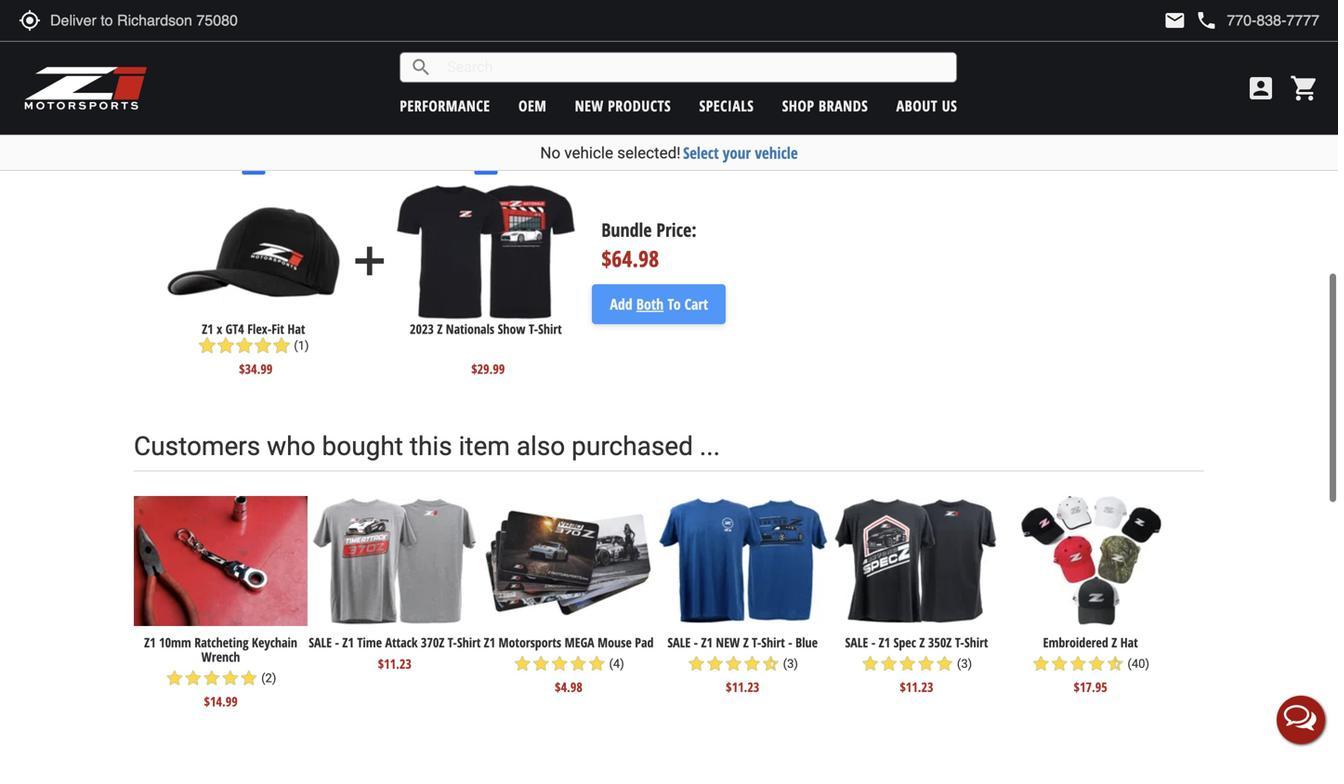 Task type: vqa. For each thing, say whether or not it's contained in the screenshot.


Task type: locate. For each thing, give the bounding box(es) containing it.
1 (3) from the left
[[783, 657, 799, 671]]

$64.98
[[602, 244, 659, 274]]

- left new
[[694, 634, 698, 652]]

vehicle right no in the top left of the page
[[565, 144, 614, 162]]

purchased
[[572, 432, 693, 462]]

shop brands link
[[783, 96, 869, 116]]

sale inside sale - z1 time attack 370z t-shirt $11.23
[[309, 634, 332, 652]]

t- right new
[[752, 634, 762, 652]]

shirt
[[538, 320, 562, 338], [457, 634, 481, 652], [762, 634, 785, 652], [965, 634, 989, 652]]

t- right 350z
[[955, 634, 965, 652]]

selected!
[[618, 144, 681, 162]]

about us link
[[897, 96, 958, 116]]

select
[[683, 142, 719, 164]]

2 sale from the left
[[668, 634, 691, 652]]

sale inside sale - z1 new z t-shirt - blue star star star star star_half (3) $11.23
[[668, 634, 691, 652]]

1 vertical spatial hat
[[1121, 634, 1139, 652]]

- inside sale - z1 spec z 350z t-shirt star star star star star (3) $11.23
[[872, 634, 876, 652]]

hat
[[288, 320, 305, 338], [1121, 634, 1139, 652]]

0 vertical spatial hat
[[288, 320, 305, 338]]

nationals
[[446, 320, 495, 338]]

t- inside sale - z1 spec z 350z t-shirt star star star star star (3) $11.23
[[955, 634, 965, 652]]

z1 inside z1 motorsports mega mouse pad star star star star star (4) $4.98
[[484, 634, 496, 652]]

shop
[[783, 96, 815, 116]]

350z
[[929, 634, 952, 652]]

t-
[[529, 320, 538, 338], [448, 634, 457, 652], [752, 634, 762, 652], [955, 634, 965, 652]]

shirt right 370z
[[457, 634, 481, 652]]

shirt right 350z
[[965, 634, 989, 652]]

370z
[[421, 634, 445, 652]]

1 horizontal spatial $11.23
[[726, 679, 760, 696]]

cart
[[685, 294, 708, 314]]

3 sale from the left
[[846, 634, 869, 652]]

2 horizontal spatial $11.23
[[900, 679, 934, 696]]

select your vehicle link
[[683, 142, 798, 164]]

None checkbox
[[474, 152, 498, 175]]

z right spec
[[920, 634, 925, 652]]

(2)
[[261, 672, 276, 686]]

2 - from the left
[[694, 634, 698, 652]]

vehicle inside no vehicle selected! select your vehicle
[[565, 144, 614, 162]]

$11.23 down spec
[[900, 679, 934, 696]]

together
[[350, 81, 453, 112]]

0 horizontal spatial sale
[[309, 634, 332, 652]]

customers
[[134, 432, 261, 462]]

z1 inside z1 x gt4 flex-fit hat star star star star star (1) $34.99
[[202, 320, 214, 338]]

$11.23
[[378, 655, 412, 673], [726, 679, 760, 696], [900, 679, 934, 696]]

t- inside sale - z1 new z t-shirt - blue star star star star star_half (3) $11.23
[[752, 634, 762, 652]]

1 sale from the left
[[309, 634, 332, 652]]

bundle price: $64.98
[[602, 217, 697, 274]]

(3)
[[783, 657, 799, 671], [957, 657, 973, 671]]

t- right 370z
[[448, 634, 457, 652]]

sale for $11.23
[[309, 634, 332, 652]]

4 - from the left
[[872, 634, 876, 652]]

z right new
[[743, 634, 749, 652]]

hat up (1)
[[288, 320, 305, 338]]

my_location
[[19, 9, 41, 32]]

specials
[[700, 96, 754, 116]]

sale right keychain
[[309, 634, 332, 652]]

z1 left the motorsports
[[484, 634, 496, 652]]

vehicle right "your"
[[755, 142, 798, 164]]

attack
[[385, 634, 418, 652]]

pad
[[635, 634, 654, 652]]

keychain
[[252, 634, 298, 652]]

shopping_cart link
[[1286, 73, 1320, 103]]

1 horizontal spatial hat
[[1121, 634, 1139, 652]]

sale inside sale - z1 spec z 350z t-shirt star star star star star (3) $11.23
[[846, 634, 869, 652]]

vehicle
[[755, 142, 798, 164], [565, 144, 614, 162]]

$14.99
[[204, 693, 238, 711]]

$11.23 down new
[[726, 679, 760, 696]]

1 horizontal spatial star_half
[[1107, 655, 1125, 674]]

item
[[459, 432, 510, 462]]

price:
[[657, 217, 697, 243]]

z inside sale - z1 spec z 350z t-shirt star star star star star (3) $11.23
[[920, 634, 925, 652]]

products
[[608, 96, 671, 116]]

$11.23 down attack
[[378, 655, 412, 673]]

star_half inside the "embroidered z hat star star star star star_half (40) $17.95"
[[1107, 655, 1125, 674]]

- left "time" in the left of the page
[[335, 634, 339, 652]]

shirt inside sale - z1 spec z 350z t-shirt star star star star star (3) $11.23
[[965, 634, 989, 652]]

us
[[942, 96, 958, 116]]

t- right show
[[529, 320, 538, 338]]

time
[[357, 634, 382, 652]]

0 horizontal spatial vehicle
[[565, 144, 614, 162]]

sale for blue
[[668, 634, 691, 652]]

mail phone
[[1164, 9, 1218, 32]]

who
[[267, 432, 316, 462]]

z1 left spec
[[879, 634, 891, 652]]

- left the blue
[[789, 634, 793, 652]]

(3) inside sale - z1 new z t-shirt - blue star star star star star_half (3) $11.23
[[783, 657, 799, 671]]

sale left spec
[[846, 634, 869, 652]]

z
[[437, 320, 443, 338], [743, 634, 749, 652], [920, 634, 925, 652], [1112, 634, 1118, 652]]

oem link
[[519, 96, 547, 116]]

- left spec
[[872, 634, 876, 652]]

$34.99
[[239, 360, 273, 378]]

0 horizontal spatial star_half
[[762, 655, 780, 674]]

2 horizontal spatial sale
[[846, 634, 869, 652]]

0 horizontal spatial (3)
[[783, 657, 799, 671]]

(3) inside sale - z1 spec z 350z t-shirt star star star star star (3) $11.23
[[957, 657, 973, 671]]

2 (3) from the left
[[957, 657, 973, 671]]

z1 motorsports logo image
[[23, 65, 148, 112]]

specials link
[[700, 96, 754, 116]]

z1 left x
[[202, 320, 214, 338]]

- inside sale - z1 time attack 370z t-shirt $11.23
[[335, 634, 339, 652]]

-
[[335, 634, 339, 652], [694, 634, 698, 652], [789, 634, 793, 652], [872, 634, 876, 652]]

add both to cart
[[610, 294, 708, 314]]

account_box link
[[1242, 73, 1281, 103]]

1 horizontal spatial sale
[[668, 634, 691, 652]]

z1 left new
[[701, 634, 713, 652]]

0 horizontal spatial hat
[[288, 320, 305, 338]]

shirt inside sale - z1 new z t-shirt - blue star star star star star_half (3) $11.23
[[762, 634, 785, 652]]

z1 left "time" in the left of the page
[[342, 634, 354, 652]]

None checkbox
[[242, 152, 265, 175]]

mouse
[[598, 634, 632, 652]]

star
[[198, 336, 217, 355], [217, 336, 235, 355], [235, 336, 254, 355], [254, 336, 272, 355], [272, 336, 291, 355], [513, 655, 532, 674], [532, 655, 551, 674], [551, 655, 569, 674], [569, 655, 588, 674], [588, 655, 606, 674], [687, 655, 706, 674], [706, 655, 725, 674], [725, 655, 743, 674], [743, 655, 762, 674], [862, 655, 880, 674], [880, 655, 899, 674], [899, 655, 917, 674], [917, 655, 936, 674], [936, 655, 954, 674], [1032, 655, 1051, 674], [1051, 655, 1069, 674], [1069, 655, 1088, 674], [1088, 655, 1107, 674], [165, 669, 184, 688], [184, 669, 203, 688], [203, 669, 221, 688], [221, 669, 240, 688], [240, 669, 258, 688]]

this
[[410, 432, 452, 462]]

1 star_half from the left
[[762, 655, 780, 674]]

z right embroidered
[[1112, 634, 1118, 652]]

gt4
[[226, 320, 244, 338]]

search
[[410, 56, 433, 79]]

hat up (40) at the bottom of page
[[1121, 634, 1139, 652]]

2023 z nationals show t-shirt
[[410, 320, 562, 338]]

frequently
[[134, 81, 255, 112]]

shop brands
[[783, 96, 869, 116]]

$11.23 inside sale - z1 spec z 350z t-shirt star star star star star (3) $11.23
[[900, 679, 934, 696]]

star_half
[[762, 655, 780, 674], [1107, 655, 1125, 674]]

show
[[498, 320, 526, 338]]

fit
[[272, 320, 284, 338]]

hat inside z1 x gt4 flex-fit hat star star star star star (1) $34.99
[[288, 320, 305, 338]]

new products
[[575, 96, 671, 116]]

0 horizontal spatial $11.23
[[378, 655, 412, 673]]

$11.23 inside sale - z1 new z t-shirt - blue star star star star star_half (3) $11.23
[[726, 679, 760, 696]]

2 star_half from the left
[[1107, 655, 1125, 674]]

- for star
[[872, 634, 876, 652]]

z1
[[202, 320, 214, 338], [144, 634, 156, 652], [342, 634, 354, 652], [484, 634, 496, 652], [701, 634, 713, 652], [879, 634, 891, 652]]

1 - from the left
[[335, 634, 339, 652]]

shirt left the blue
[[762, 634, 785, 652]]

1 horizontal spatial (3)
[[957, 657, 973, 671]]

z1 left 10mm
[[144, 634, 156, 652]]

sale right pad
[[668, 634, 691, 652]]

$4.98
[[555, 679, 583, 696]]

mega
[[565, 634, 595, 652]]

sale
[[309, 634, 332, 652], [668, 634, 691, 652], [846, 634, 869, 652]]



Task type: describe. For each thing, give the bounding box(es) containing it.
...
[[700, 432, 720, 462]]

wrench
[[202, 649, 240, 666]]

(1)
[[294, 339, 309, 353]]

no
[[540, 144, 561, 162]]

add
[[347, 238, 393, 284]]

3 - from the left
[[789, 634, 793, 652]]

shopping_cart
[[1290, 73, 1320, 103]]

mail
[[1164, 9, 1187, 32]]

ratcheting
[[195, 634, 249, 652]]

$29.99
[[472, 360, 505, 378]]

bought
[[322, 432, 403, 462]]

10mm
[[159, 634, 191, 652]]

frequently bought together
[[134, 81, 453, 112]]

new
[[575, 96, 604, 116]]

embroidered z hat star star star star star_half (40) $17.95
[[1032, 634, 1150, 696]]

x
[[217, 320, 222, 338]]

z right "2023"
[[437, 320, 443, 338]]

sale - z1 time attack 370z t-shirt $11.23
[[309, 634, 481, 673]]

sale for star
[[846, 634, 869, 652]]

both
[[637, 294, 664, 314]]

phone
[[1196, 9, 1218, 32]]

sale - z1 spec z 350z t-shirt star star star star star (3) $11.23
[[846, 634, 989, 696]]

performance link
[[400, 96, 491, 116]]

bought
[[261, 81, 344, 112]]

z1 inside sale - z1 time attack 370z t-shirt $11.23
[[342, 634, 354, 652]]

- for blue
[[694, 634, 698, 652]]

1 horizontal spatial vehicle
[[755, 142, 798, 164]]

z1 10mm ratcheting keychain wrench star star star star star (2) $14.99
[[144, 634, 298, 711]]

$17.95
[[1074, 679, 1108, 696]]

z1 motorsports mega mouse pad star star star star star (4) $4.98
[[484, 634, 654, 696]]

about us
[[897, 96, 958, 116]]

account_box
[[1247, 73, 1276, 103]]

shirt inside sale - z1 time attack 370z t-shirt $11.23
[[457, 634, 481, 652]]

sale - z1 new z t-shirt - blue star star star star star_half (3) $11.23
[[668, 634, 818, 696]]

t- inside sale - z1 time attack 370z t-shirt $11.23
[[448, 634, 457, 652]]

z inside the "embroidered z hat star star star star star_half (40) $17.95"
[[1112, 634, 1118, 652]]

Search search field
[[433, 53, 957, 82]]

also
[[517, 432, 565, 462]]

no vehicle selected! select your vehicle
[[540, 142, 798, 164]]

performance
[[400, 96, 491, 116]]

your
[[723, 142, 751, 164]]

brands
[[819, 96, 869, 116]]

z1 inside sale - z1 new z t-shirt - blue star star star star star_half (3) $11.23
[[701, 634, 713, 652]]

phone link
[[1196, 9, 1320, 32]]

shirt right show
[[538, 320, 562, 338]]

- for $11.23
[[335, 634, 339, 652]]

customers who bought this item also purchased ...
[[134, 432, 720, 462]]

oem
[[519, 96, 547, 116]]

to
[[668, 294, 681, 314]]

add
[[610, 294, 633, 314]]

2023
[[410, 320, 434, 338]]

new
[[716, 634, 740, 652]]

about
[[897, 96, 938, 116]]

flex-
[[248, 320, 272, 338]]

z1 inside sale - z1 spec z 350z t-shirt star star star star star (3) $11.23
[[879, 634, 891, 652]]

z inside sale - z1 new z t-shirt - blue star star star star star_half (3) $11.23
[[743, 634, 749, 652]]

$11.23 inside sale - z1 time attack 370z t-shirt $11.23
[[378, 655, 412, 673]]

mail link
[[1164, 9, 1187, 32]]

motorsports
[[499, 634, 562, 652]]

z1 inside z1 10mm ratcheting keychain wrench star star star star star (2) $14.99
[[144, 634, 156, 652]]

spec
[[894, 634, 917, 652]]

z1 x gt4 flex-fit hat star star star star star (1) $34.99
[[198, 320, 309, 378]]

blue
[[796, 634, 818, 652]]

hat inside the "embroidered z hat star star star star star_half (40) $17.95"
[[1121, 634, 1139, 652]]

bundle
[[602, 217, 652, 243]]

embroidered
[[1044, 634, 1109, 652]]

(40)
[[1128, 657, 1150, 671]]

(4)
[[609, 657, 625, 671]]

new products link
[[575, 96, 671, 116]]

star_half inside sale - z1 new z t-shirt - blue star star star star star_half (3) $11.23
[[762, 655, 780, 674]]



